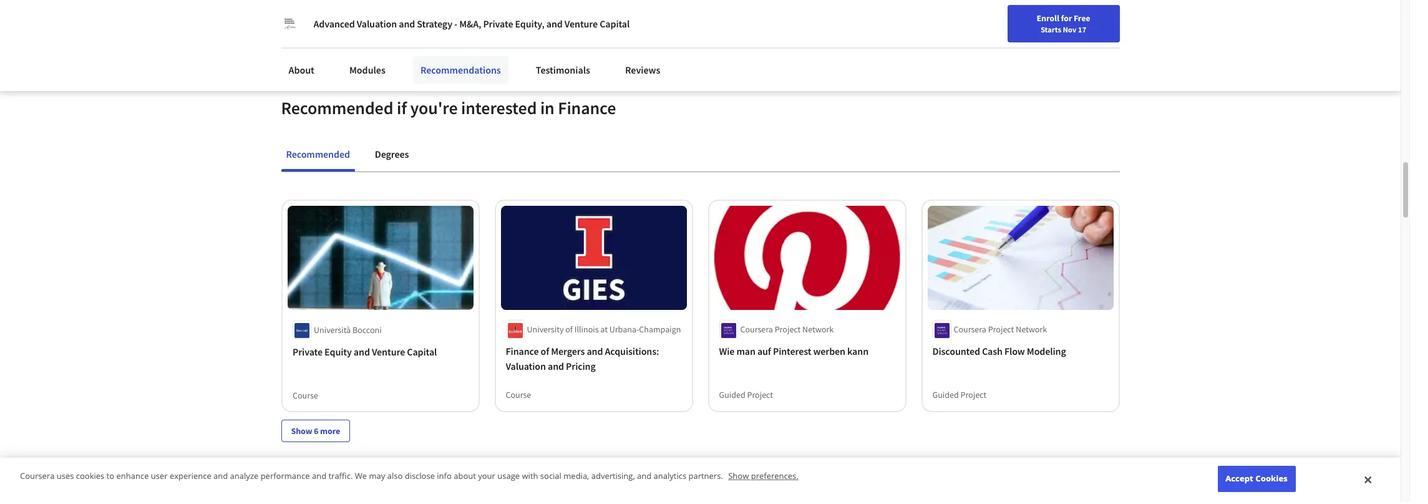Task type: locate. For each thing, give the bounding box(es) containing it.
course
[[292, 390, 318, 401], [506, 390, 531, 401]]

0 vertical spatial private
[[483, 17, 513, 30]]

guided project
[[719, 390, 773, 401], [932, 390, 987, 401]]

coursera up auf
[[740, 324, 773, 335]]

cookies
[[76, 471, 104, 482]]

guided down discounted
[[932, 390, 959, 401]]

guided project down "man"
[[719, 390, 773, 401]]

1 vertical spatial recommended
[[286, 148, 350, 160]]

coursera left uses
[[20, 471, 55, 482]]

recommended for recommended if you're interested in finance
[[281, 97, 393, 119]]

1 coursera project network from the left
[[740, 324, 834, 335]]

network up "discounted cash flow modeling" link
[[1016, 324, 1047, 335]]

1 guided project from the left
[[719, 390, 773, 401]]

1 network from the left
[[802, 324, 834, 335]]

info
[[437, 471, 452, 482]]

more
[[320, 426, 340, 437]]

pricing
[[566, 360, 596, 373]]

guided
[[719, 390, 745, 401], [932, 390, 959, 401]]

coursera up discounted
[[954, 324, 986, 335]]

1 horizontal spatial coursera
[[740, 324, 773, 335]]

show
[[291, 426, 312, 437], [728, 471, 749, 482]]

1 vertical spatial capital
[[407, 345, 437, 358]]

network
[[802, 324, 834, 335], [1016, 324, 1047, 335]]

and
[[399, 17, 415, 30], [546, 17, 563, 30], [353, 345, 370, 358], [587, 345, 603, 358], [548, 360, 564, 373], [213, 471, 228, 482], [312, 471, 326, 482], [637, 471, 652, 482]]

2 coursera project network from the left
[[954, 324, 1047, 335]]

finance
[[558, 97, 616, 119], [506, 345, 539, 358]]

free
[[1074, 12, 1090, 24]]

guided project for discounted
[[932, 390, 987, 401]]

you're
[[410, 97, 458, 119]]

1 vertical spatial of
[[541, 345, 549, 358]]

venture up testimonials link
[[565, 17, 598, 30]]

of
[[565, 324, 573, 335], [541, 345, 549, 358]]

university up mergers
[[527, 324, 564, 335]]

valuation right advanced
[[357, 17, 397, 30]]

1 vertical spatial valuation
[[506, 360, 546, 373]]

capital
[[600, 17, 630, 30], [407, 345, 437, 358]]

1 horizontal spatial network
[[1016, 324, 1047, 335]]

0 horizontal spatial venture
[[371, 345, 405, 358]]

0 horizontal spatial coursera
[[20, 471, 55, 482]]

1 horizontal spatial course
[[506, 390, 531, 401]]

and left strategy
[[399, 17, 415, 30]]

at
[[600, 324, 608, 335]]

advertising,
[[591, 471, 635, 482]]

traffic.
[[328, 471, 353, 482]]

0 horizontal spatial finance
[[506, 345, 539, 358]]

1 vertical spatial university
[[527, 324, 564, 335]]

1 horizontal spatial valuation
[[506, 360, 546, 373]]

0 vertical spatial of
[[565, 324, 573, 335]]

0 horizontal spatial course
[[292, 390, 318, 401]]

private
[[483, 17, 513, 30], [292, 345, 322, 358]]

network up wie man auf pinterest werben kann "link" at the right bottom of the page
[[802, 324, 834, 335]]

testimonials
[[536, 64, 590, 76]]

coursera project network up pinterest
[[740, 324, 834, 335]]

1 horizontal spatial guided project
[[932, 390, 987, 401]]

bocconi
[[352, 324, 381, 335]]

interested
[[461, 97, 537, 119]]

1 vertical spatial venture
[[371, 345, 405, 358]]

course for private equity and venture capital
[[292, 390, 318, 401]]

of inside finance of mergers and acquisitions: valuation and pricing
[[541, 345, 549, 358]]

guided project down discounted
[[932, 390, 987, 401]]

show preferences. link
[[728, 471, 798, 482]]

enroll for free starts nov 17
[[1037, 12, 1090, 34]]

1 horizontal spatial show
[[728, 471, 749, 482]]

if
[[397, 97, 407, 119]]

valuation
[[357, 17, 397, 30], [506, 360, 546, 373]]

0 horizontal spatial valuation
[[357, 17, 397, 30]]

coursera project network for auf
[[740, 324, 834, 335]]

disclose
[[405, 471, 435, 482]]

1 horizontal spatial capital
[[600, 17, 630, 30]]

0 vertical spatial capital
[[600, 17, 630, 30]]

venture down bocconi
[[371, 345, 405, 358]]

project down discounted
[[961, 390, 987, 401]]

of for finance
[[541, 345, 549, 358]]

0 vertical spatial finance
[[558, 97, 616, 119]]

coursera
[[740, 324, 773, 335], [954, 324, 986, 335], [20, 471, 55, 482]]

of left illinois at left
[[565, 324, 573, 335]]

0 horizontal spatial of
[[541, 345, 549, 358]]

university of illinois at urbana-champaign
[[527, 324, 681, 335]]

starts
[[1041, 24, 1061, 34]]

show left the 6
[[291, 426, 312, 437]]

0 horizontal spatial university
[[527, 324, 564, 335]]

17
[[1078, 24, 1086, 34]]

performance
[[261, 471, 310, 482]]

and left traffic.
[[312, 471, 326, 482]]

1 vertical spatial private
[[292, 345, 322, 358]]

advanced valuation and strategy - m&a, private equity, and venture capital
[[314, 17, 630, 30]]

recommendation tabs tab list
[[281, 139, 1120, 171]]

and down mergers
[[548, 360, 564, 373]]

flow
[[1005, 345, 1025, 358]]

enhance
[[116, 471, 149, 482]]

capital inside collection element
[[407, 345, 437, 358]]

with
[[522, 471, 538, 482]]

equity,
[[515, 17, 545, 30]]

0 vertical spatial show
[[291, 426, 312, 437]]

of left mergers
[[541, 345, 549, 358]]

coursera project network for flow
[[954, 324, 1047, 335]]

0 vertical spatial venture
[[565, 17, 598, 30]]

0 horizontal spatial coursera project network
[[740, 324, 834, 335]]

finance right in
[[558, 97, 616, 119]]

1 horizontal spatial of
[[565, 324, 573, 335]]

wie
[[719, 345, 735, 358]]

discounted cash flow modeling link
[[932, 344, 1108, 359]]

university
[[954, 4, 997, 17], [527, 324, 564, 335]]

rotterdam
[[999, 4, 1044, 17]]

cookies
[[1256, 473, 1288, 484]]

private right m&a,
[[483, 17, 513, 30]]

project
[[775, 324, 801, 335], [988, 324, 1014, 335], [747, 390, 773, 401], [961, 390, 987, 401]]

university right erasmus
[[954, 4, 997, 17]]

werben
[[813, 345, 845, 358]]

guided down wie
[[719, 390, 745, 401]]

private left equity
[[292, 345, 322, 358]]

0 horizontal spatial guided
[[719, 390, 745, 401]]

0 vertical spatial recommended
[[281, 97, 393, 119]]

2 course from the left
[[506, 390, 531, 401]]

uses
[[57, 471, 74, 482]]

0 vertical spatial university
[[954, 4, 997, 17]]

erasmus university rotterdam
[[916, 4, 1044, 17]]

1 horizontal spatial coursera project network
[[954, 324, 1047, 335]]

0 horizontal spatial private
[[292, 345, 322, 358]]

0 horizontal spatial guided project
[[719, 390, 773, 401]]

finance inside finance of mergers and acquisitions: valuation and pricing
[[506, 345, 539, 358]]

1 course from the left
[[292, 390, 318, 401]]

project up pinterest
[[775, 324, 801, 335]]

for
[[1061, 12, 1072, 24]]

finance left mergers
[[506, 345, 539, 358]]

reviews link
[[618, 56, 668, 84]]

0 horizontal spatial capital
[[407, 345, 437, 358]]

collection element
[[274, 172, 1127, 463]]

2 guided from the left
[[932, 390, 959, 401]]

1 horizontal spatial finance
[[558, 97, 616, 119]]

discounted cash flow modeling
[[932, 345, 1066, 358]]

show right partners.
[[728, 471, 749, 482]]

recommended
[[281, 97, 393, 119], [286, 148, 350, 160]]

analytics
[[654, 471, 686, 482]]

-
[[454, 17, 457, 30]]

0 horizontal spatial show
[[291, 426, 312, 437]]

coursera project network up discounted cash flow modeling
[[954, 324, 1047, 335]]

None search field
[[178, 8, 477, 33]]

1 guided from the left
[[719, 390, 745, 401]]

1 horizontal spatial guided
[[932, 390, 959, 401]]

recommended inside button
[[286, 148, 350, 160]]

2 network from the left
[[1016, 324, 1047, 335]]

wie man auf pinterest werben kann link
[[719, 344, 895, 359]]

advanced
[[314, 17, 355, 30]]

0 horizontal spatial network
[[802, 324, 834, 335]]

also
[[387, 471, 403, 482]]

1 vertical spatial finance
[[506, 345, 539, 358]]

recommendations link
[[413, 56, 508, 84]]

2 horizontal spatial coursera
[[954, 324, 986, 335]]

valuation left pricing
[[506, 360, 546, 373]]

analyze
[[230, 471, 258, 482]]

2 guided project from the left
[[932, 390, 987, 401]]

coursera project network
[[740, 324, 834, 335], [954, 324, 1047, 335]]



Task type: describe. For each thing, give the bounding box(es) containing it.
università
[[314, 324, 350, 335]]

experience
[[170, 471, 211, 482]]

cash
[[982, 345, 1003, 358]]

1 horizontal spatial university
[[954, 4, 997, 17]]

erasmus
[[916, 4, 952, 17]]

reviews
[[625, 64, 660, 76]]

venture inside collection element
[[371, 345, 405, 358]]

university inside collection element
[[527, 324, 564, 335]]

6
[[314, 426, 318, 437]]

man
[[737, 345, 755, 358]]

modeling
[[1027, 345, 1066, 358]]

champaign
[[639, 324, 681, 335]]

coursera for man
[[740, 324, 773, 335]]

network for pinterest
[[802, 324, 834, 335]]

accept
[[1226, 473, 1253, 484]]

1 horizontal spatial private
[[483, 17, 513, 30]]

of for university
[[565, 324, 573, 335]]

project up discounted cash flow modeling
[[988, 324, 1014, 335]]

0 vertical spatial valuation
[[357, 17, 397, 30]]

equity
[[324, 345, 351, 358]]

modules link
[[342, 56, 393, 84]]

wie man auf pinterest werben kann
[[719, 345, 869, 358]]

and down bocconi
[[353, 345, 370, 358]]

we
[[355, 471, 367, 482]]

1 vertical spatial show
[[728, 471, 749, 482]]

course for finance of mergers and acquisitions: valuation and pricing
[[506, 390, 531, 401]]

erasmus university rotterdam link
[[916, 3, 1044, 18]]

finance of mergers and acquisitions: valuation and pricing link
[[506, 344, 682, 374]]

modules
[[349, 64, 386, 76]]

m&a,
[[459, 17, 481, 30]]

project down auf
[[747, 390, 773, 401]]

degrees button
[[370, 139, 414, 169]]

may
[[369, 471, 385, 482]]

guided for wie
[[719, 390, 745, 401]]

and left analytics
[[637, 471, 652, 482]]

1 horizontal spatial venture
[[565, 17, 598, 30]]

show inside button
[[291, 426, 312, 437]]

social
[[540, 471, 561, 482]]

kann
[[847, 345, 869, 358]]

erasmus university rotterdam image
[[281, 15, 299, 32]]

about link
[[281, 56, 322, 84]]

and left analyze
[[213, 471, 228, 482]]

discounted
[[932, 345, 980, 358]]

usage
[[497, 471, 520, 482]]

media,
[[564, 471, 589, 482]]

pinterest
[[773, 345, 811, 358]]

mergers
[[551, 345, 585, 358]]

recommended button
[[281, 139, 355, 169]]

private equity and venture capital link
[[292, 344, 468, 359]]

coursera for cash
[[954, 324, 986, 335]]

enroll
[[1037, 12, 1059, 24]]

and right equity,
[[546, 17, 563, 30]]

finance of mergers and acquisitions: valuation and pricing
[[506, 345, 659, 373]]

show 6 more button
[[281, 420, 350, 443]]

accept cookies button
[[1218, 466, 1296, 492]]

guided for discounted
[[932, 390, 959, 401]]

and up pricing
[[587, 345, 603, 358]]

recommended for recommended
[[286, 148, 350, 160]]

valuation inside finance of mergers and acquisitions: valuation and pricing
[[506, 360, 546, 373]]

private inside collection element
[[292, 345, 322, 358]]

illinois
[[574, 324, 599, 335]]

nov
[[1063, 24, 1077, 34]]

about
[[289, 64, 314, 76]]

partners.
[[689, 471, 723, 482]]

auf
[[757, 345, 771, 358]]

user
[[151, 471, 168, 482]]

recommendations
[[420, 64, 501, 76]]

recommended if you're interested in finance
[[281, 97, 616, 119]]

preferences.
[[751, 471, 798, 482]]

guided project for wie
[[719, 390, 773, 401]]

network for modeling
[[1016, 324, 1047, 335]]

your
[[478, 471, 495, 482]]

private equity and venture capital
[[292, 345, 437, 358]]

to
[[106, 471, 114, 482]]

testimonials link
[[528, 56, 598, 84]]

acquisitions:
[[605, 345, 659, 358]]

degrees
[[375, 148, 409, 160]]

accept cookies
[[1226, 473, 1288, 484]]

urbana-
[[609, 324, 639, 335]]

università bocconi
[[314, 324, 381, 335]]

about
[[454, 471, 476, 482]]

in
[[540, 97, 555, 119]]

strategy
[[417, 17, 452, 30]]

show 6 more
[[291, 426, 340, 437]]

coursera uses cookies to enhance user experience and analyze performance and traffic. we may also disclose info about your usage with social media, advertising, and analytics partners. show preferences.
[[20, 471, 798, 482]]



Task type: vqa. For each thing, say whether or not it's contained in the screenshot.
'Databases,'
no



